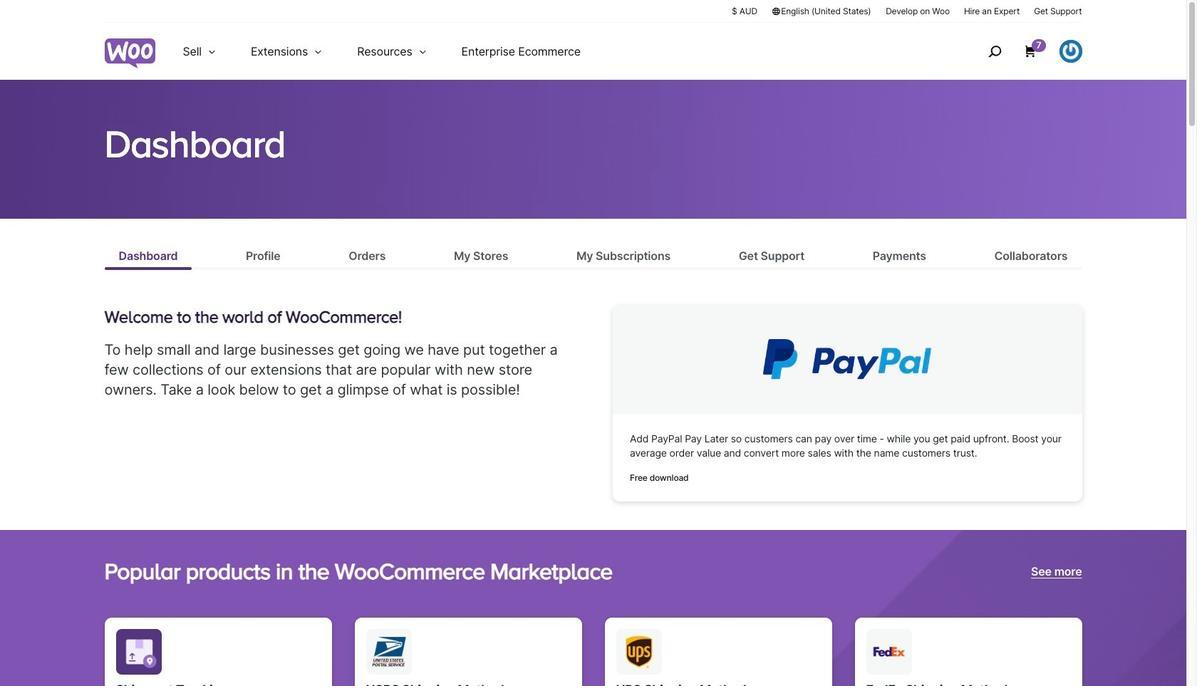 Task type: locate. For each thing, give the bounding box(es) containing it.
search image
[[984, 40, 1007, 63]]



Task type: vqa. For each thing, say whether or not it's contained in the screenshot.
Search image
yes



Task type: describe. For each thing, give the bounding box(es) containing it.
service navigation menu element
[[958, 28, 1083, 74]]

open account menu image
[[1060, 40, 1083, 63]]



